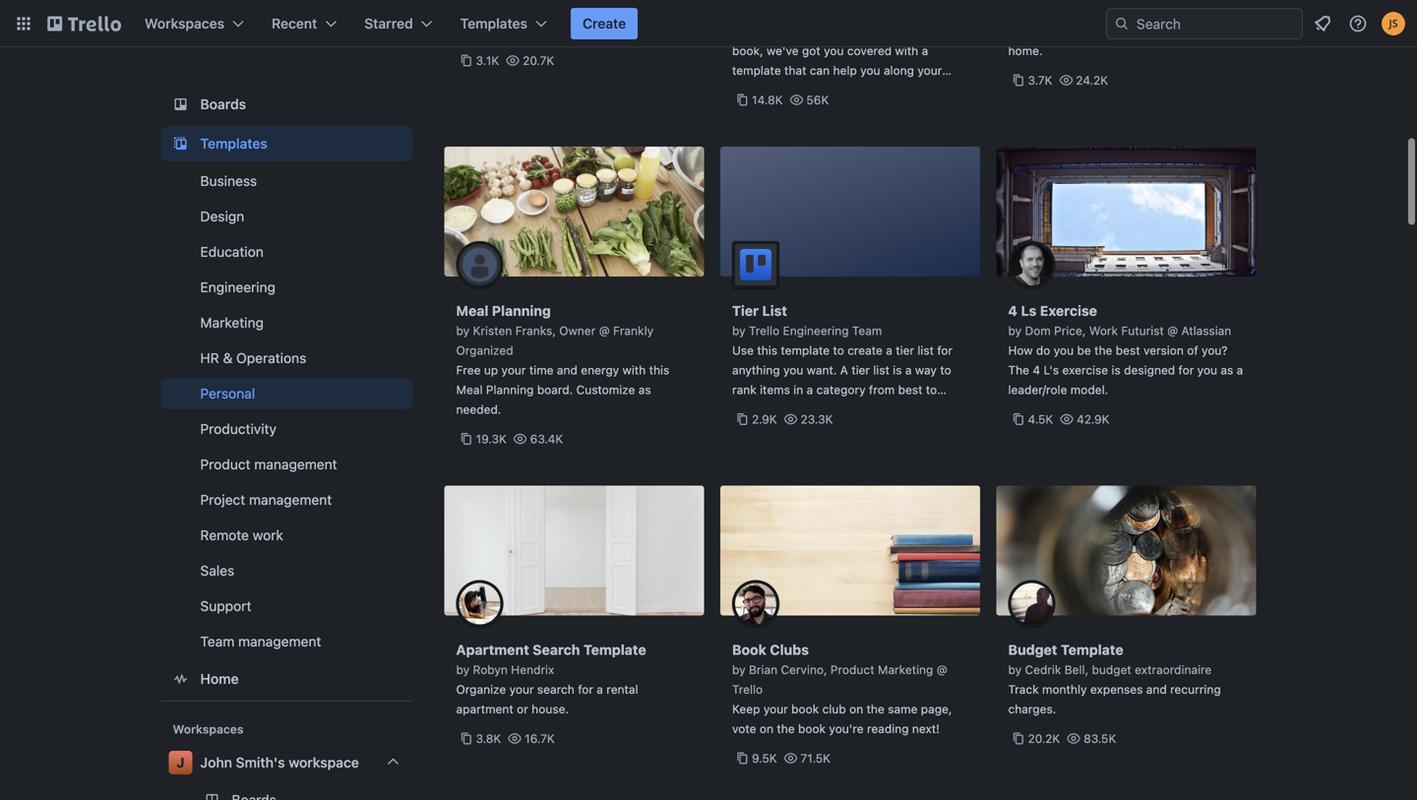 Task type: describe. For each thing, give the bounding box(es) containing it.
business
[[200, 173, 257, 189]]

20.7k
[[523, 56, 555, 69]]

to up need
[[1068, 6, 1079, 20]]

epic
[[820, 26, 844, 40]]

john smith (johnsmith38824343) image
[[1382, 12, 1406, 35]]

create button
[[571, 8, 638, 39]]

cervino,
[[781, 665, 828, 679]]

model.
[[1071, 385, 1109, 399]]

expenses
[[1091, 685, 1143, 699]]

personal
[[200, 385, 255, 402]]

category
[[817, 385, 866, 399]]

your inside "meal planning by kristen franks, owner @ frankly organized free up your time and energy with this meal planning board. customize as needed."
[[502, 365, 526, 379]]

you down you? on the top of page
[[1198, 365, 1218, 379]]

novel
[[847, 26, 877, 40]]

budget template by cedrik bell, budget extraordinaire track monthly expenses and recurring charges.
[[1009, 644, 1221, 718]]

productivity link
[[161, 414, 413, 445]]

operations
[[236, 350, 307, 366]]

sales
[[200, 563, 235, 579]]

0 vertical spatial book
[[792, 704, 819, 718]]

whether
[[733, 26, 780, 40]]

by for tier list
[[733, 326, 746, 340]]

search
[[533, 644, 580, 660]]

0 notifications image
[[1311, 12, 1335, 35]]

food
[[733, 444, 758, 458]]

is inside tier list by trello engineering team use this template to create a tier list for anything you want. a tier list is a way to rank items in a category from best to worst. this could be: best nba players, goat'd pasta dishes, and tastiest fast food joints.
[[893, 365, 902, 379]]

buy
[[1147, 26, 1168, 40]]

business link
[[161, 165, 413, 197]]

you down epic on the right top of the page
[[824, 46, 844, 60]]

the
[[1009, 365, 1030, 379]]

do inside 4 ls exercise by dom price, work futurist @ atlassian how do you be the best version of you? the 4 l's exercise is designed for you as a leader/role model.
[[1037, 346, 1051, 359]]

you left be
[[1054, 346, 1074, 359]]

keep
[[733, 704, 761, 718]]

templates button
[[449, 8, 559, 39]]

dom price, work futurist @ atlassian image
[[1009, 243, 1056, 290]]

l's
[[1044, 365, 1059, 379]]

robyn
[[473, 665, 508, 679]]

by for book clubs
[[733, 665, 746, 679]]

kristen franks, owner @ frankly organized image
[[456, 243, 504, 290]]

starred
[[365, 15, 413, 32]]

9.5k
[[752, 754, 777, 767]]

time
[[530, 365, 554, 379]]

education link
[[161, 236, 413, 268]]

tier
[[733, 305, 759, 321]]

@ inside 4 ls exercise by dom price, work futurist @ atlassian how do you be the best version of you? the 4 l's exercise is designed for you as a leader/role model.
[[1168, 326, 1179, 340]]

a inside apartment search template by robyn hendrix organize your search for a rental apartment or house.
[[597, 685, 603, 699]]

project management link
[[161, 484, 413, 516]]

hr & operations link
[[161, 343, 413, 374]]

a down children's
[[922, 46, 929, 60]]

hr
[[200, 350, 219, 366]]

remote
[[200, 527, 249, 543]]

by for meal planning
[[456, 326, 470, 340]]

tier list by trello engineering team use this template to create a tier list for anything you want. a tier list is a way to rank items in a category from best to worst. this could be: best nba players, goat'd pasta dishes, and tastiest fast food joints.
[[733, 305, 953, 458]]

trello inside use trello to track and manage all of the things you need to do  to buy your first home.
[[1034, 6, 1064, 20]]

1 vertical spatial planning
[[486, 385, 534, 399]]

joints.
[[761, 444, 795, 458]]

for inside apartment search template by robyn hendrix organize your search for a rental apartment or house.
[[578, 685, 594, 699]]

primary element
[[0, 0, 1418, 47]]

0 vertical spatial on
[[850, 704, 864, 718]]

remote work
[[200, 527, 283, 543]]

Search field
[[1130, 9, 1303, 38]]

your inside book clubs by brian cervino, product marketing @ trello keep your book club on the same page, vote on the book you're reading next!
[[764, 704, 788, 718]]

organize
[[456, 685, 506, 699]]

track
[[1082, 6, 1110, 20]]

engineering inside tier list by trello engineering team use this template to create a tier list for anything you want. a tier list is a way to rank items in a category from best to worst. this could be: best nba players, goat'd pasta dishes, and tastiest fast food joints.
[[783, 326, 849, 340]]

exercise
[[1041, 305, 1098, 321]]

team management link
[[161, 626, 413, 658]]

56k
[[807, 95, 829, 109]]

budget
[[1092, 665, 1132, 679]]

3.8k
[[476, 734, 501, 748]]

vote
[[733, 724, 757, 738]]

players,
[[907, 405, 951, 418]]

boards
[[200, 96, 246, 112]]

as inside "meal planning by kristen franks, owner @ frankly organized free up your time and energy with this meal planning board. customize as needed."
[[639, 385, 651, 399]]

home.
[[1009, 46, 1043, 60]]

a right in
[[807, 385, 813, 399]]

home image
[[169, 668, 192, 691]]

board.
[[537, 385, 573, 399]]

team inside tier list by trello engineering team use this template to create a tier list for anything you want. a tier list is a way to rank items in a category from best to worst. this could be: best nba players, goat'd pasta dishes, and tastiest fast food joints.
[[853, 326, 882, 340]]

things
[[1009, 26, 1043, 40]]

a left way
[[906, 365, 912, 379]]

a inside 4 ls exercise by dom price, work futurist @ atlassian how do you be the best version of you? the 4 l's exercise is designed for you as a leader/role model.
[[1237, 365, 1244, 379]]

version
[[1144, 346, 1184, 359]]

to up players,
[[926, 385, 937, 399]]

the up 9.5k
[[777, 724, 795, 738]]

along
[[884, 65, 915, 79]]

recent
[[272, 15, 317, 32]]

productivity
[[200, 421, 277, 437]]

sales link
[[161, 555, 413, 587]]

rank
[[733, 385, 757, 399]]

exercise
[[1063, 365, 1109, 379]]

need
[[1070, 26, 1097, 40]]

pasta
[[778, 424, 809, 438]]

workspace
[[289, 755, 359, 771]]

to up a
[[833, 346, 845, 359]]

83.5k
[[1084, 734, 1117, 748]]

@ inside "meal planning by kristen franks, owner @ frankly organized free up your time and energy with this meal planning board. customize as needed."
[[599, 326, 610, 340]]

list
[[763, 305, 788, 321]]

personal link
[[161, 378, 413, 410]]

help
[[833, 65, 857, 79]]

remote work link
[[161, 520, 413, 551]]

book clubs by brian cervino, product marketing @ trello keep your book club on the same page, vote on the book you're reading next!
[[733, 644, 953, 738]]

of inside use trello to track and manage all of the things you need to do  to buy your first home.
[[1201, 6, 1212, 20]]

can
[[810, 65, 830, 79]]

1 vertical spatial list
[[874, 365, 890, 379]]

0 horizontal spatial product
[[200, 456, 251, 473]]

be
[[1078, 346, 1092, 359]]

you inside use trello to track and manage all of the things you need to do  to buy your first home.
[[1046, 26, 1066, 40]]

an
[[804, 26, 817, 40]]

cedrik
[[1025, 665, 1062, 679]]

a
[[841, 365, 849, 379]]

0 vertical spatial planning
[[492, 305, 551, 321]]

engineering link
[[161, 272, 413, 303]]

best inside 4 ls exercise by dom price, work futurist @ atlassian how do you be the best version of you? the 4 l's exercise is designed for you as a leader/role model.
[[1116, 346, 1141, 359]]

management for team management
[[238, 634, 321, 650]]

back to home image
[[47, 8, 121, 39]]

robyn hendrix image
[[456, 582, 504, 630]]

template inside budget template by cedrik bell, budget extraordinaire track monthly expenses and recurring charges.
[[1061, 644, 1124, 660]]

trello inside book clubs by brian cervino, product marketing @ trello keep your book club on the same page, vote on the book you're reading next!
[[733, 685, 763, 699]]

71.5k
[[801, 754, 831, 767]]

23.3k
[[801, 414, 833, 428]]

template inside apartment search template by robyn hendrix organize your search for a rental apartment or house.
[[584, 644, 647, 660]]

product management
[[200, 456, 337, 473]]

next!
[[913, 724, 940, 738]]

your inside apartment search template by robyn hendrix organize your search for a rental apartment or house.
[[510, 685, 534, 699]]

and inside use trello to track and manage all of the things you need to do  to buy your first home.
[[1114, 6, 1134, 20]]

workspaces inside workspaces popup button
[[145, 15, 225, 32]]

page,
[[921, 704, 953, 718]]

how
[[1009, 346, 1033, 359]]

recurring
[[1171, 685, 1221, 699]]

of inside 4 ls exercise by dom price, work futurist @ atlassian how do you be the best version of you? the 4 l's exercise is designed for you as a leader/role model.
[[1188, 346, 1199, 359]]

20.2k
[[1028, 734, 1061, 748]]



Task type: locate. For each thing, give the bounding box(es) containing it.
a left rental
[[597, 685, 603, 699]]

on up you're
[[850, 704, 864, 718]]

a right create
[[886, 346, 893, 359]]

1 horizontal spatial list
[[918, 346, 934, 359]]

create
[[848, 346, 883, 359]]

0 vertical spatial list
[[918, 346, 934, 359]]

2 is from the left
[[1112, 365, 1121, 379]]

book down club
[[798, 724, 826, 738]]

&
[[223, 350, 233, 366]]

the up reading
[[867, 704, 885, 718]]

by inside apartment search template by robyn hendrix organize your search for a rental apartment or house.
[[456, 665, 470, 679]]

items
[[760, 385, 790, 399]]

do down "dom"
[[1037, 346, 1051, 359]]

1 vertical spatial management
[[249, 492, 332, 508]]

1 horizontal spatial marketing
[[878, 665, 934, 679]]

1 vertical spatial of
[[1188, 346, 1199, 359]]

0 horizontal spatial marketing
[[200, 315, 264, 331]]

tier right create
[[896, 346, 915, 359]]

1 horizontal spatial @
[[937, 665, 948, 679]]

this inside "meal planning by kristen franks, owner @ frankly organized free up your time and energy with this meal planning board. customize as needed."
[[649, 365, 670, 379]]

you?
[[1202, 346, 1228, 359]]

your inside use trello to track and manage all of the things you need to do  to buy your first home.
[[1171, 26, 1196, 40]]

is up from
[[893, 365, 902, 379]]

for down version
[[1179, 365, 1195, 379]]

kristen
[[473, 326, 512, 340]]

1 vertical spatial best
[[899, 385, 923, 399]]

templates up business
[[200, 135, 268, 152]]

designed
[[1125, 365, 1176, 379]]

1 vertical spatial 4
[[1033, 365, 1041, 379]]

you down the "covered"
[[861, 65, 881, 79]]

template up the bell, on the right bottom of the page
[[1061, 644, 1124, 660]]

1 horizontal spatial engineering
[[783, 326, 849, 340]]

0 vertical spatial team
[[853, 326, 882, 340]]

worst.
[[733, 405, 767, 418]]

support
[[200, 598, 252, 614]]

by inside book clubs by brian cervino, product marketing @ trello keep your book club on the same page, vote on the book you're reading next!
[[733, 665, 746, 679]]

this down frankly
[[649, 365, 670, 379]]

0 vertical spatial best
[[1116, 346, 1141, 359]]

boards link
[[161, 87, 413, 122]]

0 horizontal spatial list
[[874, 365, 890, 379]]

0 vertical spatial product
[[200, 456, 251, 473]]

tier
[[896, 346, 915, 359], [852, 365, 870, 379]]

engineering
[[200, 279, 276, 295], [783, 326, 849, 340]]

2 meal from the top
[[456, 385, 483, 399]]

hr & operations
[[200, 350, 307, 366]]

0 vertical spatial meal
[[456, 305, 489, 321]]

of right 'all'
[[1201, 6, 1212, 20]]

2 vertical spatial management
[[238, 634, 321, 650]]

same
[[888, 704, 918, 718]]

marketing link
[[161, 307, 413, 339]]

search
[[537, 685, 575, 699]]

1 vertical spatial trello
[[749, 326, 780, 340]]

product inside book clubs by brian cervino, product marketing @ trello keep your book club on the same page, vote on the book you're reading next!
[[831, 665, 875, 679]]

trello up keep
[[733, 685, 763, 699]]

the up first
[[1216, 6, 1234, 20]]

best down way
[[899, 385, 923, 399]]

open information menu image
[[1349, 14, 1369, 33]]

a left children's
[[895, 26, 901, 40]]

use trello to track and manage all of the things you need to do  to buy your first home.
[[1009, 6, 1234, 60]]

2 vertical spatial for
[[578, 685, 594, 699]]

template up want.
[[781, 346, 830, 359]]

starred button
[[353, 8, 445, 39]]

workspaces up 'board' icon
[[145, 15, 225, 32]]

2.9k
[[752, 414, 778, 428]]

brian
[[749, 665, 778, 679]]

0 horizontal spatial on
[[760, 724, 774, 738]]

0 horizontal spatial best
[[852, 405, 876, 418]]

product
[[200, 456, 251, 473], [831, 665, 875, 679]]

as
[[1221, 365, 1234, 379], [639, 385, 651, 399]]

rental
[[607, 685, 639, 699]]

1 horizontal spatial templates
[[460, 15, 528, 32]]

0 vertical spatial workspaces
[[145, 15, 225, 32]]

do inside use trello to track and manage all of the things you need to do  to buy your first home.
[[1115, 26, 1130, 40]]

charges.
[[1009, 704, 1057, 718]]

and up board.
[[557, 365, 578, 379]]

1 vertical spatial for
[[1179, 365, 1195, 379]]

that
[[785, 65, 807, 79]]

or inside apartment search template by robyn hendrix organize your search for a rental apartment or house.
[[517, 704, 529, 718]]

42.9k
[[1077, 414, 1110, 428]]

children's
[[905, 26, 959, 40]]

as inside 4 ls exercise by dom price, work futurist @ atlassian how do you be the best version of you? the 4 l's exercise is designed for you as a leader/role model.
[[1221, 365, 1234, 379]]

planning down "up" at the top left of page
[[486, 385, 534, 399]]

with up along
[[896, 46, 919, 60]]

is right 'exercise'
[[1112, 365, 1121, 379]]

team
[[853, 326, 882, 340], [200, 634, 235, 650]]

0 horizontal spatial 4
[[1009, 305, 1018, 321]]

0 horizontal spatial with
[[623, 365, 646, 379]]

price,
[[1055, 326, 1086, 340]]

0 vertical spatial 4
[[1009, 305, 1018, 321]]

0 vertical spatial as
[[1221, 365, 1234, 379]]

0 vertical spatial marketing
[[200, 315, 264, 331]]

0 horizontal spatial use
[[733, 346, 754, 359]]

home link
[[161, 662, 413, 697]]

1 horizontal spatial this
[[757, 346, 778, 359]]

@ up page, on the bottom of the page
[[937, 665, 948, 679]]

from
[[869, 385, 895, 399]]

template board image
[[169, 132, 192, 156]]

or right novel
[[880, 26, 892, 40]]

0 vertical spatial tier
[[896, 346, 915, 359]]

engineering up want.
[[783, 326, 849, 340]]

1 vertical spatial on
[[760, 724, 774, 738]]

brian cervino, product marketing @ trello image
[[733, 582, 780, 630]]

0 vertical spatial of
[[1201, 6, 1212, 20]]

1 vertical spatial team
[[200, 634, 235, 650]]

with inside whether it's an epic novel or a children's book, we've got you covered with a template that can help you along your literary journey.
[[896, 46, 919, 60]]

management
[[254, 456, 337, 473], [249, 492, 332, 508], [238, 634, 321, 650]]

4 left l's
[[1033, 365, 1041, 379]]

all
[[1185, 6, 1198, 20]]

0 horizontal spatial engineering
[[200, 279, 276, 295]]

1 horizontal spatial 4
[[1033, 365, 1041, 379]]

0 horizontal spatial as
[[639, 385, 651, 399]]

by inside tier list by trello engineering team use this template to create a tier list for anything you want. a tier list is a way to rank items in a category from best to worst. this could be: best nba players, goat'd pasta dishes, and tastiest fast food joints.
[[733, 326, 746, 340]]

owner
[[559, 326, 596, 340]]

0 vertical spatial for
[[938, 346, 953, 359]]

your inside whether it's an epic novel or a children's book, we've got you covered with a template that can help you along your literary journey.
[[918, 65, 943, 79]]

0 vertical spatial or
[[880, 26, 892, 40]]

2 horizontal spatial for
[[1179, 365, 1195, 379]]

design link
[[161, 201, 413, 232]]

as right customize
[[639, 385, 651, 399]]

john
[[200, 755, 232, 771]]

1 vertical spatial meal
[[456, 385, 483, 399]]

templates up 3.1k
[[460, 15, 528, 32]]

4 left ls
[[1009, 305, 1018, 321]]

management for project management
[[249, 492, 332, 508]]

trello engineering team image
[[733, 243, 780, 290]]

do left buy
[[1115, 26, 1130, 40]]

by down book at the right of page
[[733, 665, 746, 679]]

1 vertical spatial templates
[[200, 135, 268, 152]]

trello inside tier list by trello engineering team use this template to create a tier list for anything you want. a tier list is a way to rank items in a category from best to worst. this could be: best nba players, goat'd pasta dishes, and tastiest fast food joints.
[[749, 326, 780, 340]]

you're
[[829, 724, 864, 738]]

1 meal from the top
[[456, 305, 489, 321]]

smith's
[[236, 755, 285, 771]]

engineering down education
[[200, 279, 276, 295]]

support link
[[161, 591, 413, 622]]

marketing inside marketing link
[[200, 315, 264, 331]]

0 vertical spatial management
[[254, 456, 337, 473]]

search image
[[1115, 16, 1130, 32]]

team up create
[[853, 326, 882, 340]]

0 vertical spatial this
[[757, 346, 778, 359]]

use
[[1009, 6, 1030, 20], [733, 346, 754, 359]]

for inside 4 ls exercise by dom price, work futurist @ atlassian how do you be the best version of you? the 4 l's exercise is designed for you as a leader/role model.
[[1179, 365, 1195, 379]]

management down product management link
[[249, 492, 332, 508]]

1 horizontal spatial as
[[1221, 365, 1234, 379]]

organized
[[456, 346, 514, 359]]

be:
[[831, 405, 848, 418]]

meal
[[456, 305, 489, 321], [456, 385, 483, 399]]

meal down free
[[456, 385, 483, 399]]

best right be:
[[852, 405, 876, 418]]

and inside tier list by trello engineering team use this template to create a tier list for anything you want. a tier list is a way to rank items in a category from best to worst. this could be: best nba players, goat'd pasta dishes, and tastiest fast food joints.
[[855, 424, 876, 438]]

team down support
[[200, 634, 235, 650]]

1 vertical spatial tier
[[852, 365, 870, 379]]

2 vertical spatial best
[[852, 405, 876, 418]]

dishes,
[[812, 424, 852, 438]]

meal up kristen on the top left of page
[[456, 305, 489, 321]]

marketing inside book clubs by brian cervino, product marketing @ trello keep your book club on the same page, vote on the book you're reading next!
[[878, 665, 934, 679]]

0 horizontal spatial for
[[578, 685, 594, 699]]

marketing up same
[[878, 665, 934, 679]]

1 vertical spatial or
[[517, 704, 529, 718]]

extraordinaire
[[1135, 665, 1212, 679]]

workspaces up john
[[173, 723, 244, 736]]

template up literary
[[733, 65, 781, 79]]

@ up version
[[1168, 326, 1179, 340]]

covered
[[848, 46, 892, 60]]

a right designed
[[1237, 365, 1244, 379]]

by inside "meal planning by kristen franks, owner @ frankly organized free up your time and energy with this meal planning board. customize as needed."
[[456, 326, 470, 340]]

1 vertical spatial template
[[781, 346, 830, 359]]

0 horizontal spatial this
[[649, 365, 670, 379]]

your right along
[[918, 65, 943, 79]]

1 horizontal spatial product
[[831, 665, 875, 679]]

your right keep
[[764, 704, 788, 718]]

and right dishes,
[[855, 424, 876, 438]]

journey.
[[775, 85, 819, 99]]

3.1k
[[476, 56, 499, 69]]

to right search image
[[1133, 26, 1144, 40]]

1 vertical spatial do
[[1037, 346, 1051, 359]]

1 is from the left
[[893, 365, 902, 379]]

monthly
[[1043, 685, 1087, 699]]

to right way
[[941, 365, 952, 379]]

got
[[802, 46, 821, 60]]

1 horizontal spatial template
[[1061, 644, 1124, 660]]

could
[[797, 405, 828, 418]]

use inside tier list by trello engineering team use this template to create a tier list for anything you want. a tier list is a way to rank items in a category from best to worst. this could be: best nba players, goat'd pasta dishes, and tastiest fast food joints.
[[733, 346, 754, 359]]

of
[[1201, 6, 1212, 20], [1188, 346, 1199, 359]]

63.4k
[[530, 434, 563, 448]]

you left need
[[1046, 26, 1066, 40]]

this inside tier list by trello engineering team use this template to create a tier list for anything you want. a tier list is a way to rank items in a category from best to worst. this could be: best nba players, goat'd pasta dishes, and tastiest fast food joints.
[[757, 346, 778, 359]]

you inside tier list by trello engineering team use this template to create a tier list for anything you want. a tier list is a way to rank items in a category from best to worst. this could be: best nba players, goat'd pasta dishes, and tastiest fast food joints.
[[784, 365, 804, 379]]

templates inside dropdown button
[[460, 15, 528, 32]]

24.2k
[[1076, 75, 1109, 89]]

template inside whether it's an epic novel or a children's book, we've got you covered with a template that can help you along your literary journey.
[[733, 65, 781, 79]]

board image
[[169, 93, 192, 116]]

your down 'all'
[[1171, 26, 1196, 40]]

0 horizontal spatial templates
[[200, 135, 268, 152]]

cedrik bell, budget extraordinaire image
[[1009, 582, 1056, 630]]

by up organize
[[456, 665, 470, 679]]

0 vertical spatial use
[[1009, 6, 1030, 20]]

your
[[1171, 26, 1196, 40], [918, 65, 943, 79], [502, 365, 526, 379], [510, 685, 534, 699], [764, 704, 788, 718]]

0 horizontal spatial do
[[1037, 346, 1051, 359]]

0 horizontal spatial is
[[893, 365, 902, 379]]

club
[[823, 704, 846, 718]]

the right be
[[1095, 346, 1113, 359]]

1 horizontal spatial or
[[880, 26, 892, 40]]

and inside budget template by cedrik bell, budget extraordinaire track monthly expenses and recurring charges.
[[1147, 685, 1167, 699]]

0 horizontal spatial of
[[1188, 346, 1199, 359]]

in
[[794, 385, 804, 399]]

your down hendrix
[[510, 685, 534, 699]]

3.7k
[[1028, 75, 1053, 89]]

trello up things
[[1034, 6, 1064, 20]]

template
[[733, 65, 781, 79], [781, 346, 830, 359]]

1 horizontal spatial best
[[899, 385, 923, 399]]

@ right owner
[[599, 326, 610, 340]]

by for budget template
[[1009, 665, 1022, 679]]

by up how
[[1009, 326, 1022, 340]]

by inside 4 ls exercise by dom price, work futurist @ atlassian how do you be the best version of you? the 4 l's exercise is designed for you as a leader/role model.
[[1009, 326, 1022, 340]]

marketing up &
[[200, 315, 264, 331]]

template inside tier list by trello engineering team use this template to create a tier list for anything you want. a tier list is a way to rank items in a category from best to worst. this could be: best nba players, goat'd pasta dishes, and tastiest fast food joints.
[[781, 346, 830, 359]]

by
[[456, 326, 470, 340], [733, 326, 746, 340], [1009, 326, 1022, 340], [456, 665, 470, 679], [733, 665, 746, 679], [1009, 665, 1022, 679]]

to left search image
[[1101, 26, 1112, 40]]

apartment search template by robyn hendrix organize your search for a rental apartment or house.
[[456, 644, 647, 718]]

use inside use trello to track and manage all of the things you need to do  to buy your first home.
[[1009, 6, 1030, 20]]

and right track
[[1114, 6, 1134, 20]]

as down you? on the top of page
[[1221, 365, 1234, 379]]

and inside "meal planning by kristen franks, owner @ frankly organized free up your time and energy with this meal planning board. customize as needed."
[[557, 365, 578, 379]]

is inside 4 ls exercise by dom price, work futurist @ atlassian how do you be the best version of you? the 4 l's exercise is designed for you as a leader/role model.
[[1112, 365, 1121, 379]]

0 horizontal spatial @
[[599, 326, 610, 340]]

1 vertical spatial marketing
[[878, 665, 934, 679]]

of left you? on the top of page
[[1188, 346, 1199, 359]]

and down extraordinaire
[[1147, 685, 1167, 699]]

for inside tier list by trello engineering team use this template to create a tier list for anything you want. a tier list is a way to rank items in a category from best to worst. this could be: best nba players, goat'd pasta dishes, and tastiest fast food joints.
[[938, 346, 953, 359]]

use up anything
[[733, 346, 754, 359]]

manage
[[1138, 6, 1182, 20]]

first
[[1199, 26, 1221, 40]]

this
[[770, 405, 794, 418]]

for right search
[[578, 685, 594, 699]]

0 vertical spatial templates
[[460, 15, 528, 32]]

0 vertical spatial engineering
[[200, 279, 276, 295]]

trello
[[1034, 6, 1064, 20], [749, 326, 780, 340], [733, 685, 763, 699]]

1 vertical spatial as
[[639, 385, 651, 399]]

0 vertical spatial do
[[1115, 26, 1130, 40]]

book
[[792, 704, 819, 718], [798, 724, 826, 738]]

with inside "meal planning by kristen franks, owner @ frankly organized free up your time and energy with this meal planning board. customize as needed."
[[623, 365, 646, 379]]

management down productivity link
[[254, 456, 337, 473]]

team inside "link"
[[200, 634, 235, 650]]

book left club
[[792, 704, 819, 718]]

for up players,
[[938, 346, 953, 359]]

1 horizontal spatial do
[[1115, 26, 1130, 40]]

0 vertical spatial with
[[896, 46, 919, 60]]

by up organized
[[456, 326, 470, 340]]

workspaces button
[[133, 8, 256, 39]]

whether it's an epic novel or a children's book, we've got you covered with a template that can help you along your literary journey.
[[733, 26, 959, 99]]

0 horizontal spatial tier
[[852, 365, 870, 379]]

product up club
[[831, 665, 875, 679]]

this up anything
[[757, 346, 778, 359]]

2 template from the left
[[1061, 644, 1124, 660]]

management for product management
[[254, 456, 337, 473]]

you up in
[[784, 365, 804, 379]]

tier right a
[[852, 365, 870, 379]]

2 horizontal spatial best
[[1116, 346, 1141, 359]]

2 horizontal spatial @
[[1168, 326, 1179, 340]]

1 horizontal spatial for
[[938, 346, 953, 359]]

literary
[[733, 85, 771, 99]]

0 vertical spatial trello
[[1034, 6, 1064, 20]]

1 vertical spatial book
[[798, 724, 826, 738]]

by down tier on the top
[[733, 326, 746, 340]]

or left house.
[[517, 704, 529, 718]]

it's
[[783, 26, 800, 40]]

1 horizontal spatial use
[[1009, 6, 1030, 20]]

on right vote
[[760, 724, 774, 738]]

planning up franks,
[[492, 305, 551, 321]]

templates
[[460, 15, 528, 32], [200, 135, 268, 152]]

1 vertical spatial with
[[623, 365, 646, 379]]

your right "up" at the top left of page
[[502, 365, 526, 379]]

1 vertical spatial product
[[831, 665, 875, 679]]

track
[[1009, 685, 1039, 699]]

trello down list at the top
[[749, 326, 780, 340]]

1 vertical spatial engineering
[[783, 326, 849, 340]]

4.5k
[[1028, 414, 1054, 428]]

1 template from the left
[[584, 644, 647, 660]]

1 horizontal spatial on
[[850, 704, 864, 718]]

1 horizontal spatial tier
[[896, 346, 915, 359]]

the inside use trello to track and manage all of the things you need to do  to buy your first home.
[[1216, 6, 1234, 20]]

19.3k
[[476, 434, 507, 448]]

1 vertical spatial workspaces
[[173, 723, 244, 736]]

0 horizontal spatial team
[[200, 634, 235, 650]]

the inside 4 ls exercise by dom price, work futurist @ atlassian how do you be the best version of you? the 4 l's exercise is designed for you as a leader/role model.
[[1095, 346, 1113, 359]]

template up rental
[[584, 644, 647, 660]]

by inside budget template by cedrik bell, budget extraordinaire track monthly expenses and recurring charges.
[[1009, 665, 1022, 679]]

1 horizontal spatial team
[[853, 326, 882, 340]]

want.
[[807, 365, 837, 379]]

by up track
[[1009, 665, 1022, 679]]

1 horizontal spatial is
[[1112, 365, 1121, 379]]

0 vertical spatial template
[[733, 65, 781, 79]]

management down 'support' link
[[238, 634, 321, 650]]

book,
[[733, 46, 764, 60]]

0 horizontal spatial or
[[517, 704, 529, 718]]

list up from
[[874, 365, 890, 379]]

or inside whether it's an epic novel or a children's book, we've got you covered with a template that can help you along your literary journey.
[[880, 26, 892, 40]]

list up way
[[918, 346, 934, 359]]

home
[[200, 671, 239, 687]]

best down futurist
[[1116, 346, 1141, 359]]

product up project
[[200, 456, 251, 473]]

@ inside book clubs by brian cervino, product marketing @ trello keep your book club on the same page, vote on the book you're reading next!
[[937, 665, 948, 679]]

1 vertical spatial this
[[649, 365, 670, 379]]

with right energy
[[623, 365, 646, 379]]

0 horizontal spatial template
[[584, 644, 647, 660]]

management inside "link"
[[238, 634, 321, 650]]

apartment
[[456, 644, 529, 660]]

franks,
[[516, 326, 556, 340]]

2 vertical spatial trello
[[733, 685, 763, 699]]

1 horizontal spatial of
[[1201, 6, 1212, 20]]

1 horizontal spatial with
[[896, 46, 919, 60]]

1 vertical spatial use
[[733, 346, 754, 359]]

use up things
[[1009, 6, 1030, 20]]



Task type: vqa. For each thing, say whether or not it's contained in the screenshot.
the rightmost 4
yes



